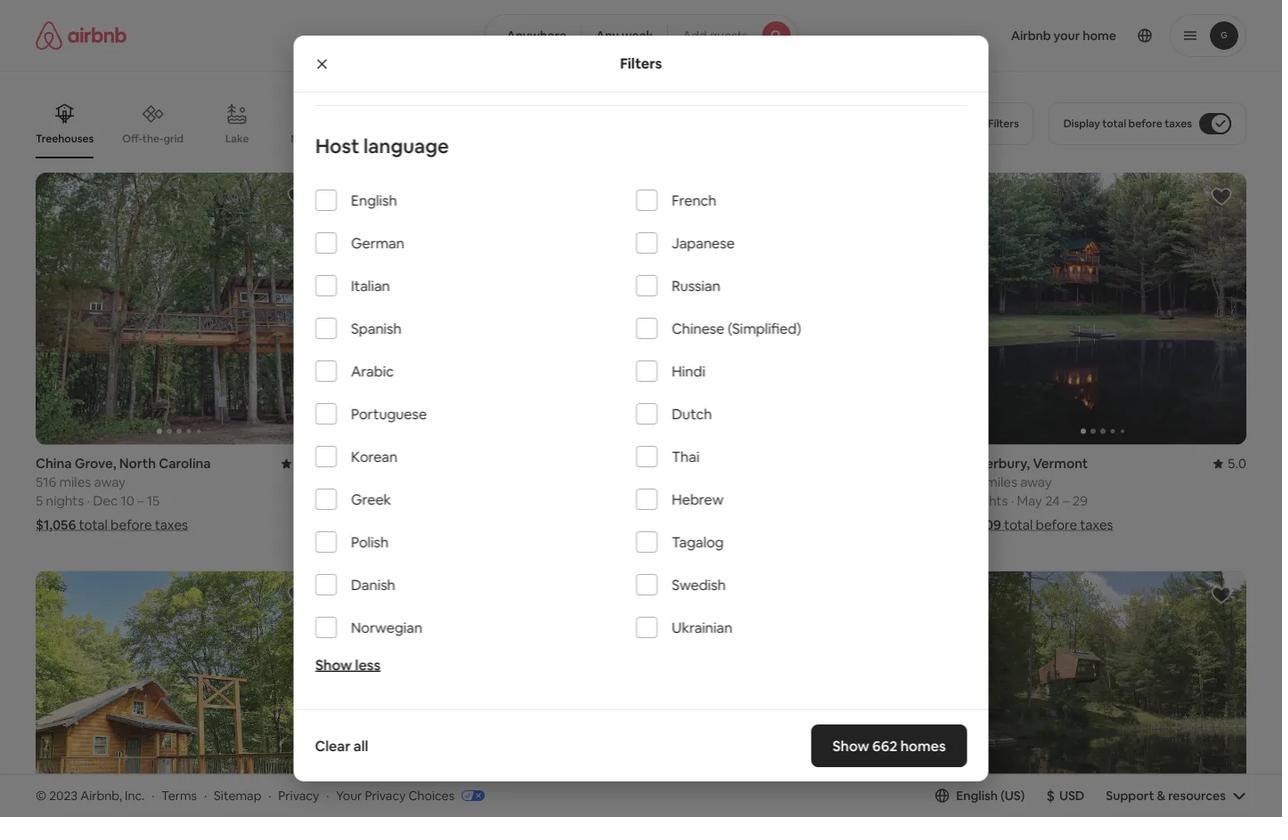 Task type: vqa. For each thing, say whether or not it's contained in the screenshot.
Beachfront
no



Task type: locate. For each thing, give the bounding box(es) containing it.
clear all button
[[306, 729, 377, 764]]

2 horizontal spatial –
[[1063, 493, 1070, 510]]

grove,
[[75, 455, 116, 473]]

1 horizontal spatial miles
[[677, 474, 709, 491]]

group containing off-the-grid
[[36, 89, 944, 159]]

show left 662
[[832, 737, 869, 756]]

nights up $1,056
[[46, 493, 84, 510]]

before down may
[[1036, 517, 1077, 534]]

map
[[635, 710, 661, 726]]

3 5 from the left
[[652, 493, 659, 510]]

add to wishlist: waterbury, vermont image
[[1211, 186, 1232, 208]]

29 for may
[[1073, 493, 1088, 510]]

show for show 662 homes
[[832, 737, 869, 756]]

29 right may
[[1073, 493, 1088, 510]]

24 right may
[[1045, 493, 1060, 510]]

total down may
[[1004, 517, 1033, 534]]

taxes
[[1165, 117, 1192, 131], [155, 517, 188, 534], [1080, 517, 1113, 534]]

thai
[[671, 448, 699, 466]]

24 inside waterbury, vermont 234 miles away 5 nights · may 24 – 29 $3,709 total before taxes
[[1045, 493, 1060, 510]]

– up $1,341 button
[[755, 493, 761, 510]]

any week
[[596, 28, 653, 44]]

5 nights
[[344, 493, 392, 510]]

week
[[622, 28, 653, 44]]

©
[[36, 788, 46, 804]]

0 horizontal spatial english
[[351, 191, 397, 209]]

3 – from the left
[[1063, 493, 1070, 510]]

0 horizontal spatial 29
[[764, 493, 780, 510]]

taxes inside waterbury, vermont 234 miles away 5 nights · may 24 – 29 $3,709 total before taxes
[[1080, 517, 1113, 534]]

5 up polish
[[344, 493, 351, 510]]

away inside waterbury, vermont 234 miles away 5 nights · may 24 – 29 $3,709 total before taxes
[[1020, 474, 1052, 491]]

show for show map
[[600, 710, 632, 726]]

miles down hardwick,
[[677, 474, 709, 491]]

total right display
[[1102, 117, 1126, 131]]

dec left 10
[[93, 493, 118, 510]]

1 horizontal spatial 29
[[1073, 493, 1088, 510]]

danish
[[351, 576, 395, 594]]

2 horizontal spatial total
[[1102, 117, 1126, 131]]

5
[[36, 493, 43, 510], [344, 493, 351, 510], [652, 493, 659, 510], [960, 493, 967, 510]]

china grove, north carolina 516 miles away 5 nights · dec 10 – 15 $1,056 total before taxes
[[36, 455, 211, 534]]

show less button
[[315, 656, 380, 674]]

10
[[121, 493, 134, 510]]

29 up $1,341 button
[[764, 493, 780, 510]]

0 horizontal spatial dec
[[93, 493, 118, 510]]

1 5 from the left
[[36, 493, 43, 510]]

away up $1,341 button
[[712, 474, 743, 491]]

1 horizontal spatial total
[[1004, 517, 1033, 534]]

miles inside china grove, north carolina 516 miles away 5 nights · dec 10 – 15 $1,056 total before taxes
[[59, 474, 91, 491]]

0 horizontal spatial privacy
[[278, 788, 319, 804]]

0 horizontal spatial taxes
[[155, 517, 188, 534]]

total inside waterbury, vermont 234 miles away 5 nights · may 24 – 29 $3,709 total before taxes
[[1004, 517, 1033, 534]]

show 662 homes
[[832, 737, 946, 756]]

before inside china grove, north carolina 516 miles away 5 nights · dec 10 – 15 $1,056 total before taxes
[[111, 517, 152, 534]]

nights inside waterbury, vermont 234 miles away 5 nights · may 24 – 29 $3,709 total before taxes
[[970, 493, 1008, 510]]

carolina
[[159, 455, 211, 473]]

3 miles from the left
[[986, 474, 1017, 491]]

· left may
[[1011, 493, 1014, 510]]

nights down 252
[[662, 493, 700, 510]]

english for english (us)
[[956, 788, 998, 804]]

0 vertical spatial show
[[315, 656, 352, 674]]

1 vertical spatial english
[[956, 788, 998, 804]]

total
[[1102, 117, 1126, 131], [79, 517, 108, 534], [1004, 517, 1033, 534]]

5 inside china grove, north carolina 516 miles away 5 nights · dec 10 – 15 $1,056 total before taxes
[[36, 493, 43, 510]]

english inside filters dialog
[[351, 191, 397, 209]]

nights up $3,709
[[970, 493, 1008, 510]]

host language
[[315, 133, 448, 159]]

4 5 from the left
[[960, 493, 967, 510]]

sitemap
[[214, 788, 261, 804]]

1 horizontal spatial privacy
[[365, 788, 406, 804]]

show
[[315, 656, 352, 674], [600, 710, 632, 726], [832, 737, 869, 756]]

29
[[764, 493, 780, 510], [1073, 493, 1088, 510]]

away for 234
[[1020, 474, 1052, 491]]

away
[[94, 474, 126, 491], [712, 474, 743, 491], [1020, 474, 1052, 491]]

29 for dec
[[764, 493, 780, 510]]

516
[[36, 474, 56, 491]]

english (us) button
[[935, 788, 1025, 804]]

2 – from the left
[[755, 493, 761, 510]]

north
[[119, 455, 156, 473]]

add to wishlist: willow, new york image
[[1211, 585, 1232, 606]]

before right display
[[1128, 117, 1162, 131]]

· inside waterbury, vermont 234 miles away 5 nights · may 24 – 29 $3,709 total before taxes
[[1011, 493, 1014, 510]]

miles inside hardwick, vermont 252 miles away 5 nights · dec 24 – 29 $1,341
[[677, 474, 709, 491]]

before down 10
[[111, 517, 152, 534]]

None search field
[[484, 14, 798, 57]]

profile element
[[819, 0, 1246, 71]]

vermont up hebrew
[[718, 455, 773, 473]]

0 horizontal spatial before
[[111, 517, 152, 534]]

· up $1,341 button
[[703, 493, 706, 510]]

hardwick,
[[652, 455, 715, 473]]

korean
[[351, 448, 397, 466]]

5.0
[[1227, 455, 1246, 473]]

1 vermont from the left
[[718, 455, 773, 473]]

2 vertical spatial show
[[832, 737, 869, 756]]

252
[[652, 474, 674, 491]]

0 horizontal spatial –
[[137, 493, 144, 510]]

your
[[336, 788, 362, 804]]

total right $1,056
[[79, 517, 108, 534]]

0 vertical spatial english
[[351, 191, 397, 209]]

polish
[[351, 533, 388, 552]]

1 privacy from the left
[[278, 788, 319, 804]]

2 dec from the left
[[709, 493, 734, 510]]

· down grove,
[[87, 493, 90, 510]]

2 horizontal spatial miles
[[986, 474, 1017, 491]]

norwegian
[[351, 619, 422, 637]]

1 horizontal spatial –
[[755, 493, 761, 510]]

·
[[87, 493, 90, 510], [703, 493, 706, 510], [1011, 493, 1014, 510], [152, 788, 155, 804], [204, 788, 207, 804], [268, 788, 271, 804], [326, 788, 329, 804]]

1 horizontal spatial away
[[712, 474, 743, 491]]

4.88
[[295, 455, 322, 473]]

– left the 15
[[137, 493, 144, 510]]

2 vermont from the left
[[1033, 455, 1088, 473]]

2 horizontal spatial show
[[832, 737, 869, 756]]

2023
[[49, 788, 78, 804]]

may
[[1017, 493, 1042, 510]]

spanish
[[351, 319, 401, 338]]

show left the less at the bottom of page
[[315, 656, 352, 674]]

5 down 234
[[960, 493, 967, 510]]

group
[[294, 0, 988, 106], [36, 89, 944, 159], [36, 173, 322, 445], [344, 173, 630, 445], [652, 173, 938, 445], [960, 173, 1246, 445], [36, 572, 322, 818], [344, 572, 630, 818], [652, 572, 938, 818], [960, 572, 1246, 818]]

· right inc. on the left of the page
[[152, 788, 155, 804]]

vermont for waterbury,
[[1033, 455, 1088, 473]]

0 horizontal spatial away
[[94, 474, 126, 491]]

2 miles from the left
[[677, 474, 709, 491]]

dec up $1,341 button
[[709, 493, 734, 510]]

– for 252
[[755, 493, 761, 510]]

5 down 252
[[652, 493, 659, 510]]

french
[[671, 191, 716, 209]]

– inside hardwick, vermont 252 miles away 5 nights · dec 24 – 29 $1,341
[[755, 493, 761, 510]]

show left map
[[600, 710, 632, 726]]

miles inside waterbury, vermont 234 miles away 5 nights · may 24 – 29 $3,709 total before taxes
[[986, 474, 1017, 491]]

1 – from the left
[[137, 493, 144, 510]]

english (us)
[[956, 788, 1025, 804]]

vermont inside hardwick, vermont 252 miles away 5 nights · dec 24 – 29 $1,341
[[718, 455, 773, 473]]

show inside button
[[600, 710, 632, 726]]

– inside waterbury, vermont 234 miles away 5 nights · may 24 – 29 $3,709 total before taxes
[[1063, 493, 1070, 510]]

2 privacy from the left
[[365, 788, 406, 804]]

english
[[351, 191, 397, 209], [956, 788, 998, 804]]

hardwick, vermont 252 miles away 5 nights · dec 24 – 29 $1,341
[[652, 455, 780, 534]]

24 up $1,341 button
[[737, 493, 752, 510]]

1 horizontal spatial english
[[956, 788, 998, 804]]

away up may
[[1020, 474, 1052, 491]]

willington,
[[344, 455, 411, 473]]

29 inside hardwick, vermont 252 miles away 5 nights · dec 24 – 29 $1,341
[[764, 493, 780, 510]]

0 horizontal spatial vermont
[[718, 455, 773, 473]]

2 away from the left
[[712, 474, 743, 491]]

total inside china grove, north carolina 516 miles away 5 nights · dec 10 – 15 $1,056 total before taxes
[[79, 517, 108, 534]]

· left privacy 'link'
[[268, 788, 271, 804]]

2 5 from the left
[[344, 493, 351, 510]]

1 horizontal spatial show
[[600, 710, 632, 726]]

terms link
[[162, 788, 197, 804]]

1 vertical spatial show
[[600, 710, 632, 726]]

the-
[[142, 132, 163, 145]]

1 horizontal spatial 24
[[1045, 493, 1060, 510]]

host
[[315, 133, 359, 159]]

1 24 from the left
[[737, 493, 752, 510]]

vermont
[[718, 455, 773, 473], [1033, 455, 1088, 473]]

usd
[[1059, 788, 1085, 804]]

privacy right your
[[365, 788, 406, 804]]

1 horizontal spatial before
[[1036, 517, 1077, 534]]

add guests button
[[667, 14, 798, 57]]

1 horizontal spatial vermont
[[1033, 455, 1088, 473]]

24 inside hardwick, vermont 252 miles away 5 nights · dec 24 – 29 $1,341
[[737, 493, 752, 510]]

1 horizontal spatial taxes
[[1080, 517, 1113, 534]]

0 horizontal spatial miles
[[59, 474, 91, 491]]

2 nights from the left
[[354, 493, 392, 510]]

show for show less
[[315, 656, 352, 674]]

– for 234
[[1063, 493, 1070, 510]]

none search field containing anywhere
[[484, 14, 798, 57]]

0 horizontal spatial show
[[315, 656, 352, 674]]

3 nights from the left
[[662, 493, 700, 510]]

nights
[[46, 493, 84, 510], [354, 493, 392, 510], [662, 493, 700, 510], [970, 493, 1008, 510]]

add
[[683, 28, 707, 44]]

add to wishlist: china grove, north carolina image
[[287, 186, 308, 208]]

japanese
[[671, 234, 734, 252]]

away down grove,
[[94, 474, 126, 491]]

3 away from the left
[[1020, 474, 1052, 491]]

1 away from the left
[[94, 474, 126, 491]]

1 miles from the left
[[59, 474, 91, 491]]

29 inside waterbury, vermont 234 miles away 5 nights · may 24 – 29 $3,709 total before taxes
[[1073, 493, 1088, 510]]

2 24 from the left
[[1045, 493, 1060, 510]]

4 nights from the left
[[970, 493, 1008, 510]]

1 nights from the left
[[46, 493, 84, 510]]

vermont up may
[[1033, 455, 1088, 473]]

· inside hardwick, vermont 252 miles away 5 nights · dec 24 – 29 $1,341
[[703, 493, 706, 510]]

1 dec from the left
[[93, 493, 118, 510]]

2 29 from the left
[[1073, 493, 1088, 510]]

2 horizontal spatial away
[[1020, 474, 1052, 491]]

hindi
[[671, 362, 705, 380]]

all
[[354, 737, 368, 756]]

(simplified)
[[727, 319, 801, 338]]

5 inside waterbury, vermont 234 miles away 5 nights · may 24 – 29 $3,709 total before taxes
[[960, 493, 967, 510]]

miles down grove,
[[59, 474, 91, 491]]

5 down the 516
[[36, 493, 43, 510]]

before
[[1128, 117, 1162, 131], [111, 517, 152, 534], [1036, 517, 1077, 534]]

1 29 from the left
[[764, 493, 780, 510]]

english up german
[[351, 191, 397, 209]]

english left (us)
[[956, 788, 998, 804]]

vermont inside waterbury, vermont 234 miles away 5 nights · may 24 – 29 $3,709 total before taxes
[[1033, 455, 1088, 473]]

miles down waterbury,
[[986, 474, 1017, 491]]

0 horizontal spatial total
[[79, 517, 108, 534]]

0 horizontal spatial 24
[[737, 493, 752, 510]]

1 horizontal spatial dec
[[709, 493, 734, 510]]

– right may
[[1063, 493, 1070, 510]]

filters dialog
[[294, 0, 988, 782]]

away inside hardwick, vermont 252 miles away 5 nights · dec 24 – 29 $1,341
[[712, 474, 743, 491]]

display total before taxes
[[1063, 117, 1192, 131]]

5 inside hardwick, vermont 252 miles away 5 nights · dec 24 – 29 $1,341
[[652, 493, 659, 510]]

guests
[[710, 28, 748, 44]]

nights down willington,
[[354, 493, 392, 510]]

choices
[[408, 788, 454, 804]]

privacy left your
[[278, 788, 319, 804]]



Task type: describe. For each thing, give the bounding box(es) containing it.
– inside china grove, north carolina 516 miles away 5 nights · dec 10 – 15 $1,056 total before taxes
[[137, 493, 144, 510]]

$1,341
[[652, 517, 690, 534]]

add guests
[[683, 28, 748, 44]]

away for 252
[[712, 474, 743, 491]]

treehouses
[[36, 132, 94, 146]]

display
[[1063, 117, 1100, 131]]

your privacy choices link
[[336, 788, 485, 805]]

waterbury, vermont 234 miles away 5 nights · may 24 – 29 $3,709 total before taxes
[[960, 455, 1113, 534]]

nights inside hardwick, vermont 252 miles away 5 nights · dec 24 – 29 $1,341
[[662, 493, 700, 510]]

(us)
[[1000, 788, 1025, 804]]

anywhere
[[506, 28, 566, 44]]

swedish
[[671, 576, 725, 594]]

support & resources button
[[1106, 788, 1246, 804]]

willington, connecticut
[[344, 455, 493, 473]]

your privacy choices
[[336, 788, 454, 804]]

any
[[596, 28, 619, 44]]

· inside china grove, north carolina 516 miles away 5 nights · dec 10 – 15 $1,056 total before taxes
[[87, 493, 90, 510]]

homes
[[900, 737, 946, 756]]

off-
[[122, 132, 142, 145]]

&
[[1157, 788, 1165, 804]]

away inside china grove, north carolina 516 miles away 5 nights · dec 10 – 15 $1,056 total before taxes
[[94, 474, 126, 491]]

$ usd
[[1046, 787, 1085, 805]]

any week button
[[581, 14, 668, 57]]

4.88 out of 5 average rating image
[[281, 455, 322, 473]]

beach
[[401, 132, 432, 146]]

national
[[291, 132, 332, 145]]

ukrainian
[[671, 619, 732, 637]]

dec inside china grove, north carolina 516 miles away 5 nights · dec 10 – 15 $1,056 total before taxes
[[93, 493, 118, 510]]

lake
[[225, 132, 249, 146]]

dec inside hardwick, vermont 252 miles away 5 nights · dec 24 – 29 $1,341
[[709, 493, 734, 510]]

© 2023 airbnb, inc. ·
[[36, 788, 155, 804]]

chinese (simplified)
[[671, 319, 801, 338]]

resources
[[1168, 788, 1226, 804]]

sitemap link
[[214, 788, 261, 804]]

$3,709
[[960, 517, 1001, 534]]

show 662 homes link
[[811, 725, 967, 768]]

dutch
[[671, 405, 712, 423]]

clear all
[[315, 737, 368, 756]]

parks
[[335, 132, 363, 145]]

inc.
[[125, 788, 145, 804]]

greek
[[351, 491, 391, 509]]

waterbury,
[[960, 455, 1030, 473]]

arabic
[[351, 362, 393, 380]]

show less
[[315, 656, 380, 674]]

national parks
[[291, 132, 363, 145]]

662
[[872, 737, 897, 756]]

· right terms in the left bottom of the page
[[204, 788, 207, 804]]

tagalog
[[671, 533, 723, 552]]

15
[[147, 493, 160, 510]]

2 horizontal spatial before
[[1128, 117, 1162, 131]]

vermont for hardwick,
[[718, 455, 773, 473]]

clear
[[315, 737, 351, 756]]

2 horizontal spatial taxes
[[1165, 117, 1192, 131]]

less
[[355, 656, 380, 674]]

taxes inside china grove, north carolina 516 miles away 5 nights · dec 10 – 15 $1,056 total before taxes
[[155, 517, 188, 534]]

$1,341 button
[[652, 517, 802, 534]]

off-the-grid
[[122, 132, 184, 145]]

nights inside china grove, north carolina 516 miles away 5 nights · dec 10 – 15 $1,056 total before taxes
[[46, 493, 84, 510]]

portuguese
[[351, 405, 426, 423]]

privacy link
[[278, 788, 319, 804]]

miles for 252
[[677, 474, 709, 491]]

24 for may
[[1045, 493, 1060, 510]]

· left your
[[326, 788, 329, 804]]

anywhere button
[[484, 14, 582, 57]]

chinese
[[671, 319, 724, 338]]

russian
[[671, 277, 720, 295]]

support
[[1106, 788, 1154, 804]]

english for english
[[351, 191, 397, 209]]

show map
[[600, 710, 661, 726]]

24 for dec
[[737, 493, 752, 510]]

before inside waterbury, vermont 234 miles away 5 nights · may 24 – 29 $3,709 total before taxes
[[1036, 517, 1077, 534]]

italian
[[351, 277, 390, 295]]

terms
[[162, 788, 197, 804]]

add to wishlist: millersburg, ohio image
[[287, 585, 308, 606]]

hebrew
[[671, 491, 723, 509]]

support & resources
[[1106, 788, 1226, 804]]

234
[[960, 474, 983, 491]]

german
[[351, 234, 404, 252]]

airbnb,
[[80, 788, 122, 804]]

terms · sitemap · privacy ·
[[162, 788, 329, 804]]

grid
[[163, 132, 184, 145]]

filters
[[620, 54, 662, 73]]

china
[[36, 455, 72, 473]]

miles for 234
[[986, 474, 1017, 491]]

5.0 out of 5 average rating image
[[1213, 455, 1246, 473]]



